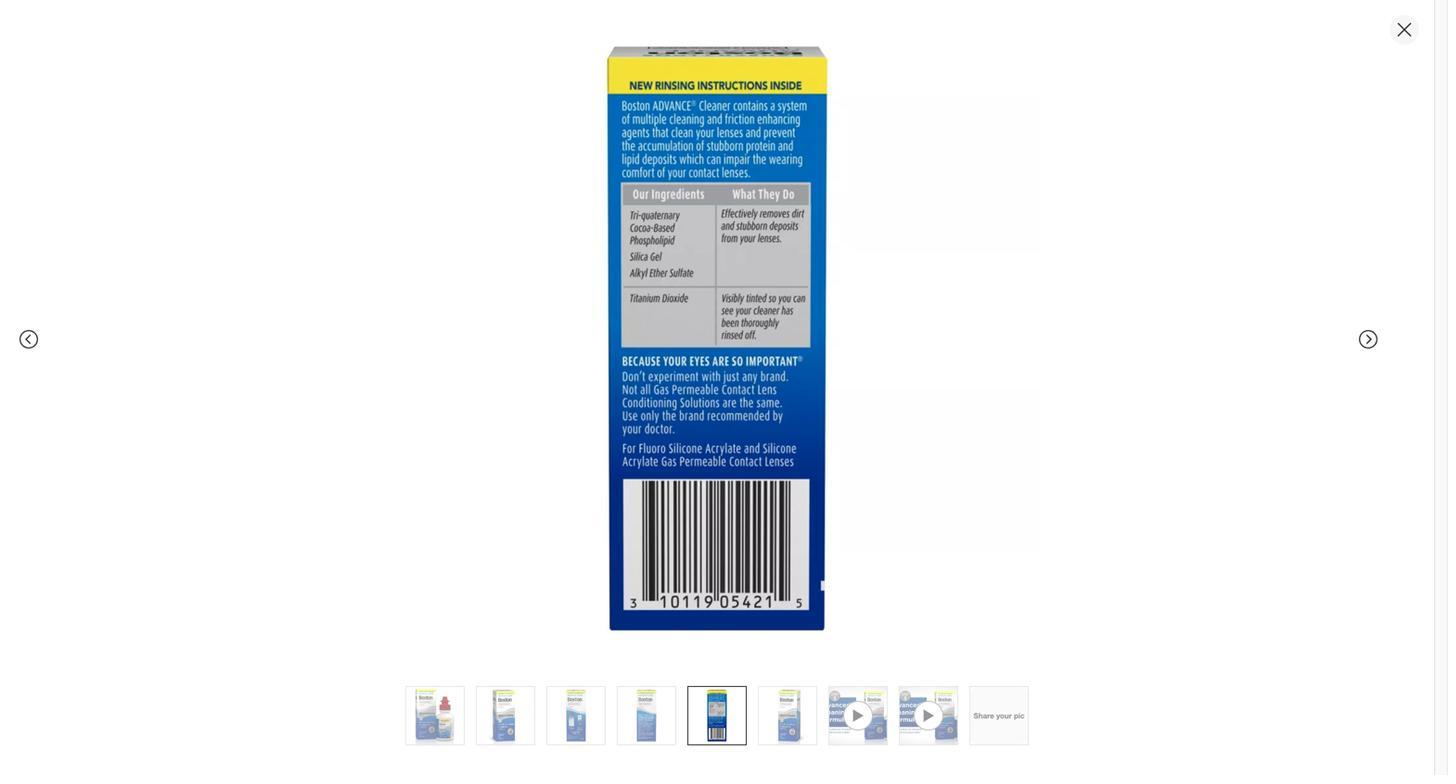Task type: describe. For each thing, give the bounding box(es) containing it.
only
[[740, 371, 770, 389]]

bausch + lomb boston advance cleansing contact lens solution - 1 fl oz, 3 of 9 image
[[548, 688, 605, 745]]

it
[[768, 350, 776, 368]]

san inside $12.69 at san jose oakridge
[[754, 166, 777, 182]]

1 vertical spatial lomb
[[841, 53, 898, 79]]

advance
[[982, 53, 1070, 79]]

day
[[784, 300, 811, 318]]

$9.99/delivery
[[910, 392, 1003, 410]]

membership
[[805, 392, 889, 410]]

1 inside shop all bausch + lomb bausch + lomb boston advance cleansing contact lens solution - 1 fl oz
[[844, 80, 856, 106]]

share
[[974, 712, 995, 721]]

contact
[[1183, 53, 1264, 79]]

hours
[[828, 257, 856, 270]]

94
[[827, 111, 842, 127]]

1 vertical spatial bausch + lomb boston advance cleansing contact lens solution - 1 fl oz, 4 of 9 image
[[618, 688, 676, 745]]

pickup ready within 2 hours
[[752, 235, 856, 270]]

fl
[[862, 80, 874, 106]]

or
[[893, 392, 906, 410]]

1 vertical spatial bausch
[[740, 53, 816, 79]]

soon
[[800, 350, 833, 368]]

eligible for registries
[[777, 503, 912, 521]]

2
[[819, 257, 825, 270]]

11am
[[856, 350, 893, 368]]

0 horizontal spatial eligible
[[777, 503, 825, 521]]

shop all bausch + lomb bausch + lomb boston advance cleansing contact lens solution - 1 fl oz
[[740, 32, 1319, 106]]

0 vertical spatial bausch
[[791, 32, 834, 48]]

0 horizontal spatial bausch + lomb boston advance cleansing contact lens solution - 1 fl oz, 6 of 9 image
[[396, 291, 695, 590]]

eligible inside hsa/fsa eligible button
[[835, 587, 877, 604]]

at a glance
[[740, 549, 819, 567]]

94 link
[[740, 110, 860, 131]]

bausch + lomb boston advance cleansing contact lens solution - 1 fl oz, 2 of 9 image
[[477, 688, 535, 745]]

jose inside $12.69 at san jose oakridge
[[781, 166, 808, 182]]

get it as soon as 11am today only 1 left free with membership or $9.99/delivery learn more
[[740, 350, 1075, 410]]

all
[[774, 32, 787, 48]]

learn
[[1008, 393, 1041, 409]]

left
[[787, 371, 808, 389]]

item
[[750, 690, 795, 716]]

0 vertical spatial lomb
[[849, 32, 883, 48]]

for
[[829, 503, 846, 521]]

within
[[787, 257, 816, 270]]

cart
[[1023, 445, 1052, 463]]

oakridge
[[812, 166, 865, 182]]

$12.69 at san jose oakridge
[[740, 134, 865, 182]]

add
[[972, 445, 1000, 463]]

bausch + lomb boston advance cleansing contact lens solution - 1 fl oz, 1 of 9 image
[[407, 688, 464, 745]]

solution
[[740, 80, 823, 106]]

boston
[[904, 53, 976, 79]]

share your pic
[[974, 712, 1025, 721]]

free
[[740, 392, 769, 410]]

1 horizontal spatial bausch + lomb boston advance cleansing contact lens solution - 1 fl oz, 6 of 9 image
[[759, 688, 817, 745]]

1 inside get it as soon as 11am today only 1 left free with membership or $9.99/delivery learn more
[[774, 371, 782, 389]]

95123
[[757, 321, 798, 339]]

to inside button
[[1004, 445, 1019, 463]]

1 horizontal spatial +
[[838, 32, 846, 48]]

about
[[640, 690, 701, 716]]



Task type: vqa. For each thing, say whether or not it's contained in the screenshot.
the Add to cart
yes



Task type: locate. For each thing, give the bounding box(es) containing it.
as right it
[[780, 350, 796, 368]]

learn more button
[[1007, 391, 1076, 412]]

pickup
[[752, 235, 800, 253]]

1 horizontal spatial as
[[837, 350, 852, 368]]

your
[[997, 712, 1012, 721]]

1 horizontal spatial eligible
[[835, 587, 877, 604]]

san
[[754, 166, 777, 182], [837, 321, 864, 339]]

1 horizontal spatial san
[[837, 321, 864, 339]]

0 vertical spatial bausch + lomb boston advance cleansing contact lens solution - 1 fl oz, 6 of 9 image
[[396, 291, 695, 590]]

hsa/fsa
[[777, 587, 832, 604]]

more
[[1045, 393, 1075, 409]]

1 vertical spatial bausch + lomb boston advance cleansing contact lens solution - 1 fl oz, 6 of 9 image
[[759, 688, 817, 745]]

get
[[740, 350, 764, 368]]

a
[[759, 549, 768, 567]]

0 vertical spatial 1
[[844, 80, 856, 106]]

0 vertical spatial jose
[[781, 166, 808, 182]]

cleansing
[[1076, 53, 1177, 79]]

1 left the left
[[774, 371, 782, 389]]

delivery
[[815, 300, 873, 318]]

1
[[844, 80, 856, 106], [774, 371, 782, 389]]

about this item
[[640, 690, 795, 716]]

eligible right hsa/fsa
[[835, 587, 877, 604]]

0 vertical spatial to
[[740, 321, 753, 339]]

hsa/fsa eligible button
[[740, 575, 877, 616]]

san right 'at'
[[754, 166, 777, 182]]

1 horizontal spatial to
[[1004, 445, 1019, 463]]

bausch
[[791, 32, 834, 48], [740, 53, 816, 79]]

-
[[829, 80, 838, 106]]

today
[[897, 350, 935, 368]]

0 vertical spatial eligible
[[777, 503, 825, 521]]

0 horizontal spatial san
[[754, 166, 777, 182]]

bausch + lomb boston advance cleansing contact lens solution - 1 fl oz, 4 of 9 image
[[396, 0, 695, 276], [618, 688, 676, 745]]

lomb
[[849, 32, 883, 48], [841, 53, 898, 79]]

eligible left for
[[777, 503, 825, 521]]

1 horizontal spatial jose
[[868, 321, 902, 339]]

0 vertical spatial bausch + lomb boston advance cleansing contact lens solution - 1 fl oz, 4 of 9 image
[[396, 0, 695, 276]]

image gallery element
[[83, 0, 695, 646]]

eligible
[[777, 503, 825, 521], [835, 587, 877, 604]]

same day delivery
[[740, 300, 873, 318]]

0 horizontal spatial as
[[780, 350, 796, 368]]

1 as from the left
[[780, 350, 796, 368]]

bausch + lomb boston advance cleansing contact lens solution - 1 fl oz, 5 of 9 image
[[393, 15, 1042, 665], [689, 688, 746, 745]]

1 vertical spatial to
[[1004, 445, 1019, 463]]

to down same
[[740, 321, 753, 339]]

What can we help you find? suggestions appear below search field
[[670, 17, 1132, 58]]

bausch right all
[[791, 32, 834, 48]]

shop
[[740, 32, 771, 48]]

ready
[[752, 257, 784, 270]]

lens
[[1270, 53, 1319, 79]]

jose down $12.69
[[781, 166, 808, 182]]

glance
[[772, 549, 819, 567]]

this
[[707, 690, 744, 716]]

oz
[[880, 80, 904, 106]]

share your pic dialog
[[0, 0, 1449, 776]]

share your pic button
[[970, 687, 1029, 746]]

2 as from the left
[[837, 350, 852, 368]]

as
[[780, 350, 796, 368], [837, 350, 852, 368]]

0 horizontal spatial 1
[[774, 371, 782, 389]]

same
[[740, 300, 780, 318]]

bausch down all
[[740, 53, 816, 79]]

0 horizontal spatial jose
[[781, 166, 808, 182]]

to 95123
[[740, 321, 798, 339]]

1 vertical spatial eligible
[[835, 587, 877, 604]]

san down 'delivery'
[[837, 321, 864, 339]]

bausch + lomb boston advance cleansing contact lens solution - 1 fl oz, 6 of 9 image
[[396, 291, 695, 590], [759, 688, 817, 745]]

add to cart
[[972, 445, 1052, 463]]

0 vertical spatial +
[[838, 32, 846, 48]]

0 vertical spatial san
[[754, 166, 777, 182]]

from
[[802, 321, 833, 339]]

play bausch + lomb boston advance cleansing contact lens solution - 1 fl oz, 8 of 9, play video image
[[900, 688, 958, 745]]

1 vertical spatial san
[[837, 321, 864, 339]]

pic
[[1015, 712, 1025, 721]]

1 right -
[[844, 80, 856, 106]]

+
[[838, 32, 846, 48], [822, 53, 835, 79]]

0 horizontal spatial to
[[740, 321, 753, 339]]

0 horizontal spatial +
[[822, 53, 835, 79]]

1 vertical spatial +
[[822, 53, 835, 79]]

1 vertical spatial 1
[[774, 371, 782, 389]]

bausch + lomb boston advance cleansing contact lens solution - 1 fl oz, 4 of 9 image inside image gallery 'element'
[[396, 0, 695, 276]]

$12.69
[[740, 134, 804, 160]]

jose up "11am"
[[868, 321, 902, 339]]

from san jose south
[[802, 321, 948, 339]]

to right 'add'
[[1004, 445, 1019, 463]]

jose
[[781, 166, 808, 182], [868, 321, 902, 339]]

play bausch + lomb boston advance cleansing contact lens solution - 1 fl oz, 7 of 9, play video image
[[830, 688, 887, 745]]

to
[[740, 321, 753, 339], [1004, 445, 1019, 463]]

1 vertical spatial jose
[[868, 321, 902, 339]]

add to cart button
[[838, 434, 1185, 475]]

1 vertical spatial bausch + lomb boston advance cleansing contact lens solution - 1 fl oz, 5 of 9 image
[[689, 688, 746, 745]]

with
[[773, 392, 801, 410]]

hsa/fsa eligible
[[777, 587, 877, 604]]

registries
[[851, 503, 912, 521]]

0 vertical spatial bausch + lomb boston advance cleansing contact lens solution - 1 fl oz, 5 of 9 image
[[393, 15, 1042, 665]]

at
[[740, 166, 751, 182]]

1 horizontal spatial 1
[[844, 80, 856, 106]]

south
[[906, 321, 948, 339]]

at
[[740, 549, 755, 567]]

as right "soon"
[[837, 350, 852, 368]]



